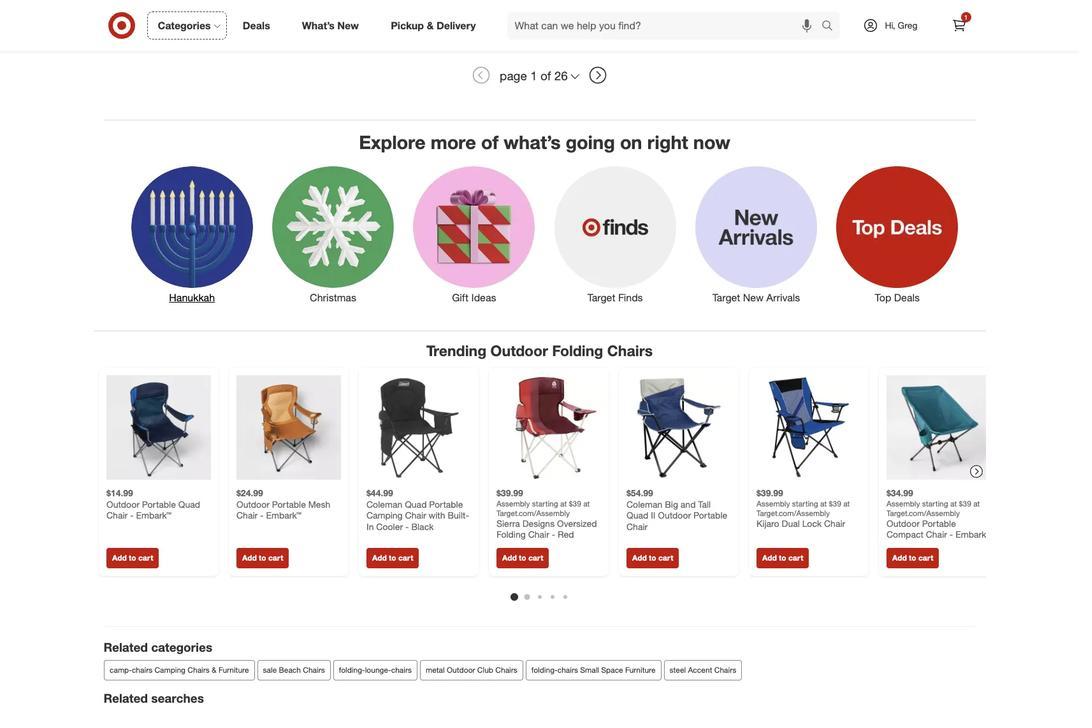 Task type: vqa. For each thing, say whether or not it's contained in the screenshot.
the Pickup
yes



Task type: describe. For each thing, give the bounding box(es) containing it.
folding-lounge-chairs
[[339, 666, 412, 675]]

big
[[665, 499, 678, 509]]

chair inside $24.99 outdoor portable mesh chair - embark™
[[236, 510, 257, 521]]

1 furniture from the left
[[218, 666, 249, 675]]

folding-lounge-chairs link
[[333, 660, 417, 681]]

camping inside $44.99 coleman quad portable camping chair with built- in cooler - black
[[366, 510, 402, 521]]

in
[[366, 521, 374, 532]]

2 chairs from the left
[[391, 666, 412, 675]]

$39 for sierra designs oversized folding chair - red
[[569, 499, 581, 508]]

hi, greg
[[885, 20, 918, 31]]

hanukkah link
[[121, 164, 263, 305]]

$14.99
[[106, 487, 133, 498]]

outdoor for $14.99 outdoor portable quad chair - embark™
[[106, 499, 139, 509]]

2 at from the left
[[583, 499, 590, 508]]

camp-chairs camping chairs & furniture
[[109, 666, 249, 675]]

target.com/assembly for designs
[[496, 508, 570, 518]]

gift ideas
[[452, 291, 496, 304]]

new for target
[[743, 291, 764, 304]]

steel
[[670, 666, 686, 675]]

categories
[[151, 640, 212, 655]]

beach
[[279, 666, 301, 675]]

trending outdoor folding chairs
[[427, 342, 653, 359]]

chairs for camp-
[[132, 666, 152, 675]]

now
[[694, 131, 731, 154]]

red
[[558, 529, 574, 540]]

right
[[648, 131, 688, 154]]

search button
[[816, 11, 846, 42]]

kijaro
[[756, 518, 779, 529]]

metal outdoor club chairs
[[426, 666, 517, 675]]

mesh
[[308, 499, 330, 509]]

target.com/assembly for portable
[[887, 508, 960, 518]]

chair inside $14.99 outdoor portable quad chair - embark™
[[106, 510, 127, 521]]

26
[[555, 68, 568, 83]]

ii
[[651, 510, 655, 521]]

$39 for outdoor portable compact chair - embark™
[[959, 499, 971, 508]]

top deals link
[[827, 164, 968, 305]]

finds
[[618, 291, 643, 304]]

space
[[601, 666, 623, 675]]

starting for designs
[[532, 499, 558, 508]]

portable inside $54.99 coleman big and tall quad ii outdoor portable chair
[[693, 510, 727, 521]]

camp-chairs camping chairs & furniture link
[[104, 660, 254, 681]]

explore more of what's going on right now
[[359, 131, 731, 154]]

add down $54.99 coleman big and tall quad ii outdoor portable chair
[[632, 553, 647, 562]]

$24.99
[[236, 487, 263, 498]]

- inside $39.99 assembly starting at $39 at target.com/assembly sierra designs oversized folding chair - red
[[552, 529, 555, 540]]

target new arrivals link
[[686, 164, 827, 305]]

compact
[[887, 529, 923, 540]]

$39.99 assembly starting at $39 at target.com/assembly sierra designs oversized folding chair - red
[[496, 487, 597, 540]]

add down sierra
[[502, 553, 517, 562]]

lounge-
[[365, 666, 391, 675]]

delivery
[[437, 19, 476, 32]]

black
[[411, 521, 433, 532]]

arrivals
[[767, 291, 800, 304]]

target finds link
[[545, 164, 686, 305]]

$39.99 for sierra
[[496, 487, 523, 498]]

chair inside $39.99 assembly starting at $39 at target.com/assembly sierra designs oversized folding chair - red
[[528, 529, 549, 540]]

add down $24.99 outdoor portable mesh chair - embark™ at the left bottom of page
[[242, 553, 256, 562]]

going
[[566, 131, 615, 154]]

accent
[[688, 666, 712, 675]]

add right what's
[[336, 18, 351, 27]]

hi,
[[885, 20, 896, 31]]

folding- for lounge-
[[339, 666, 365, 675]]

chair inside $54.99 coleman big and tall quad ii outdoor portable chair
[[626, 521, 648, 532]]

built-
[[448, 510, 469, 521]]

portable inside $24.99 outdoor portable mesh chair - embark™
[[272, 499, 306, 509]]

folding-chairs small space furniture
[[531, 666, 655, 675]]

0 horizontal spatial camping
[[154, 666, 185, 675]]

0 vertical spatial 1
[[964, 13, 968, 21]]

chair inside $34.99 assembly starting at $39 at target.com/assembly outdoor portable compact chair - embark™
[[926, 529, 947, 540]]

$39.99 assembly starting at $39 at target.com/assembly kijaro dual lock chair
[[756, 487, 850, 529]]

$44.99
[[366, 487, 393, 498]]

sale beach chairs link
[[257, 660, 330, 681]]

gift
[[452, 291, 469, 304]]

1 vertical spatial &
[[211, 666, 216, 675]]

assembly for kijaro
[[756, 499, 790, 508]]

what's new link
[[291, 11, 375, 40]]

$34.99
[[887, 487, 913, 498]]

$14.99 outdoor portable quad chair - embark™
[[106, 487, 200, 521]]

with
[[429, 510, 445, 521]]

sale beach chairs
[[263, 666, 325, 675]]

dual
[[782, 518, 800, 529]]

starting for portable
[[922, 499, 948, 508]]

chairs inside the sale beach chairs link
[[303, 666, 325, 675]]

outdoor for trending outdoor folding chairs
[[491, 342, 548, 359]]

outdoor inside $34.99 assembly starting at $39 at target.com/assembly outdoor portable compact chair - embark™
[[887, 518, 920, 529]]

greg
[[898, 20, 918, 31]]

assembly for outdoor
[[887, 499, 920, 508]]

steel accent chairs
[[670, 666, 736, 675]]

christmas
[[310, 291, 356, 304]]

what's new
[[302, 19, 359, 32]]

chairs inside steel accent chairs link
[[714, 666, 736, 675]]

related
[[104, 640, 148, 655]]

and
[[681, 499, 696, 509]]

pickup
[[391, 19, 424, 32]]

portable inside $14.99 outdoor portable quad chair - embark™
[[142, 499, 176, 509]]

add down $14.99 outdoor portable quad chair - embark™ at the bottom left
[[112, 553, 126, 562]]

top
[[875, 291, 892, 304]]

camp-
[[109, 666, 132, 675]]

sale
[[263, 666, 277, 675]]

1 horizontal spatial folding
[[552, 342, 603, 359]]

pickup & delivery link
[[380, 11, 492, 40]]

chairs for trending outdoor folding chairs
[[607, 342, 653, 359]]

coleman for $44.99
[[366, 499, 402, 509]]

more
[[431, 131, 476, 154]]

outdoor inside $54.99 coleman big and tall quad ii outdoor portable chair
[[658, 510, 691, 521]]

target for target new arrivals
[[713, 291, 740, 304]]

$44.99 coleman quad portable camping chair with built- in cooler - black
[[366, 487, 469, 532]]

metal outdoor club chairs link
[[420, 660, 523, 681]]

explore
[[359, 131, 426, 154]]

coleman for $54.99
[[626, 499, 662, 509]]

target finds
[[588, 291, 643, 304]]

target for target finds
[[588, 291, 616, 304]]

small
[[580, 666, 599, 675]]

oversized
[[557, 518, 597, 529]]

metal
[[426, 666, 445, 675]]

christmas link
[[263, 164, 404, 305]]



Task type: locate. For each thing, give the bounding box(es) containing it.
ideas
[[472, 291, 496, 304]]

to
[[131, 18, 138, 27], [353, 18, 360, 27], [575, 18, 582, 27], [796, 18, 804, 27], [129, 553, 136, 562], [259, 553, 266, 562], [389, 553, 396, 562], [519, 553, 526, 562], [649, 553, 656, 562], [779, 553, 786, 562], [909, 553, 916, 562]]

1 chairs from the left
[[132, 666, 152, 675]]

starting up the "compact"
[[922, 499, 948, 508]]

1 assembly from the left
[[496, 499, 530, 508]]

portable inside $44.99 coleman quad portable camping chair with built- in cooler - black
[[429, 499, 463, 509]]

2 horizontal spatial assembly
[[887, 499, 920, 508]]

$39.99 inside the $39.99 assembly starting at $39 at target.com/assembly kijaro dual lock chair
[[756, 487, 783, 498]]

$54.99 coleman big and tall quad ii outdoor portable chair
[[626, 487, 727, 532]]

add down the kijaro
[[762, 553, 777, 562]]

add up 26
[[558, 18, 572, 27]]

4 at from the left
[[843, 499, 850, 508]]

$39.99 up the kijaro
[[756, 487, 783, 498]]

target left finds
[[588, 291, 616, 304]]

target new arrivals
[[713, 291, 800, 304]]

chairs right club
[[495, 666, 517, 675]]

deals link
[[232, 11, 286, 40]]

outdoor left club
[[447, 666, 475, 675]]

folding-chairs small space furniture link
[[526, 660, 661, 681]]

starting
[[532, 499, 558, 508], [792, 499, 818, 508], [922, 499, 948, 508]]

target.com/assembly for dual
[[756, 508, 830, 518]]

2 horizontal spatial quad
[[626, 510, 648, 521]]

outdoor up the "compact"
[[887, 518, 920, 529]]

of inside dropdown button
[[541, 68, 551, 83]]

quad inside $14.99 outdoor portable quad chair - embark™
[[178, 499, 200, 509]]

& down the categories
[[211, 666, 216, 675]]

1 horizontal spatial camping
[[366, 510, 402, 521]]

chair inside $44.99 coleman quad portable camping chair with built- in cooler - black
[[405, 510, 426, 521]]

1 horizontal spatial of
[[541, 68, 551, 83]]

lock
[[802, 518, 822, 529]]

0 horizontal spatial starting
[[532, 499, 558, 508]]

assembly
[[496, 499, 530, 508], [756, 499, 790, 508], [887, 499, 920, 508]]

chair right "lock"
[[824, 518, 845, 529]]

- left red
[[552, 529, 555, 540]]

chairs for metal outdoor club chairs
[[495, 666, 517, 675]]

$39 inside the $39.99 assembly starting at $39 at target.com/assembly kijaro dual lock chair
[[829, 499, 841, 508]]

tall
[[698, 499, 711, 509]]

page 1 of 26
[[500, 68, 568, 83]]

of right more
[[481, 131, 499, 154]]

0 horizontal spatial deals
[[243, 19, 270, 32]]

chairs
[[607, 342, 653, 359], [187, 666, 209, 675], [303, 666, 325, 675], [495, 666, 517, 675], [714, 666, 736, 675]]

target inside target new arrivals link
[[713, 291, 740, 304]]

1 horizontal spatial starting
[[792, 499, 818, 508]]

$39.99 for kijaro
[[756, 487, 783, 498]]

2 $39.99 from the left
[[756, 487, 783, 498]]

add left categories
[[114, 18, 129, 27]]

folding- right sale beach chairs
[[339, 666, 365, 675]]

0 horizontal spatial coleman
[[366, 499, 402, 509]]

coleman down $44.99
[[366, 499, 402, 509]]

1 link
[[945, 11, 973, 40]]

assembly down $34.99
[[887, 499, 920, 508]]

1 at from the left
[[560, 499, 567, 508]]

& right pickup
[[427, 19, 434, 32]]

embark™ inside $34.99 assembly starting at $39 at target.com/assembly outdoor portable compact chair - embark™
[[956, 529, 991, 540]]

2 coleman from the left
[[626, 499, 662, 509]]

0 vertical spatial camping
[[366, 510, 402, 521]]

1 horizontal spatial embark™
[[266, 510, 301, 521]]

1 horizontal spatial quad
[[405, 499, 427, 509]]

1 horizontal spatial target.com/assembly
[[756, 508, 830, 518]]

2 horizontal spatial chairs
[[557, 666, 578, 675]]

0 horizontal spatial quad
[[178, 499, 200, 509]]

0 horizontal spatial embark™
[[136, 510, 171, 521]]

$39.99
[[496, 487, 523, 498], [756, 487, 783, 498]]

top deals
[[875, 291, 920, 304]]

1 inside dropdown button
[[531, 68, 537, 83]]

-
[[130, 510, 133, 521], [260, 510, 263, 521], [405, 521, 409, 532], [552, 529, 555, 540], [950, 529, 953, 540]]

- inside $34.99 assembly starting at $39 at target.com/assembly outdoor portable compact chair - embark™
[[950, 529, 953, 540]]

chair
[[106, 510, 127, 521], [236, 510, 257, 521], [405, 510, 426, 521], [824, 518, 845, 529], [626, 521, 648, 532], [528, 529, 549, 540], [926, 529, 947, 540]]

starting for dual
[[792, 499, 818, 508]]

deals left what's
[[243, 19, 270, 32]]

3 starting from the left
[[922, 499, 948, 508]]

folding- for chairs
[[531, 666, 557, 675]]

outdoor right trending
[[491, 342, 548, 359]]

chairs right beach
[[303, 666, 325, 675]]

of for 1
[[541, 68, 551, 83]]

folding-
[[339, 666, 365, 675], [531, 666, 557, 675]]

assembly inside the $39.99 assembly starting at $39 at target.com/assembly kijaro dual lock chair
[[756, 499, 790, 508]]

related categories
[[104, 640, 212, 655]]

3 $39 from the left
[[959, 499, 971, 508]]

cooler
[[376, 521, 403, 532]]

- down $14.99
[[130, 510, 133, 521]]

2 horizontal spatial starting
[[922, 499, 948, 508]]

target.com/assembly
[[496, 508, 570, 518], [756, 508, 830, 518], [887, 508, 960, 518]]

2 assembly from the left
[[756, 499, 790, 508]]

quad inside $44.99 coleman quad portable camping chair with built- in cooler - black
[[405, 499, 427, 509]]

chair right the "compact"
[[926, 529, 947, 540]]

1 folding- from the left
[[339, 666, 365, 675]]

target.com/assembly inside $34.99 assembly starting at $39 at target.com/assembly outdoor portable compact chair - embark™
[[887, 508, 960, 518]]

of left 26
[[541, 68, 551, 83]]

starting inside the $39.99 assembly starting at $39 at target.com/assembly kijaro dual lock chair
[[792, 499, 818, 508]]

outdoor down big
[[658, 510, 691, 521]]

$39
[[569, 499, 581, 508], [829, 499, 841, 508], [959, 499, 971, 508]]

categories
[[158, 19, 211, 32]]

2 $39 from the left
[[829, 499, 841, 508]]

- right the "compact"
[[950, 529, 953, 540]]

target
[[588, 291, 616, 304], [713, 291, 740, 304]]

assembly for sierra
[[496, 499, 530, 508]]

assembly inside $34.99 assembly starting at $39 at target.com/assembly outdoor portable compact chair - embark™
[[887, 499, 920, 508]]

$39 inside $39.99 assembly starting at $39 at target.com/assembly sierra designs oversized folding chair - red
[[569, 499, 581, 508]]

of for more
[[481, 131, 499, 154]]

1 starting from the left
[[532, 499, 558, 508]]

1 horizontal spatial chairs
[[391, 666, 412, 675]]

6 at from the left
[[973, 499, 980, 508]]

new
[[338, 19, 359, 32], [743, 291, 764, 304]]

embark™ for mesh
[[266, 510, 301, 521]]

starting up designs
[[532, 499, 558, 508]]

3 target.com/assembly from the left
[[887, 508, 960, 518]]

2 starting from the left
[[792, 499, 818, 508]]

add left search at the top of page
[[780, 18, 794, 27]]

2 furniture from the left
[[625, 666, 655, 675]]

chairs right the accent
[[714, 666, 736, 675]]

0 horizontal spatial 1
[[531, 68, 537, 83]]

- inside $24.99 outdoor portable mesh chair - embark™
[[260, 510, 263, 521]]

2 horizontal spatial embark™
[[956, 529, 991, 540]]

camping down related categories
[[154, 666, 185, 675]]

1 $39.99 from the left
[[496, 487, 523, 498]]

chairs for folding-
[[557, 666, 578, 675]]

chairs down finds
[[607, 342, 653, 359]]

2 target.com/assembly from the left
[[756, 508, 830, 518]]

outdoor inside $14.99 outdoor portable quad chair - embark™
[[106, 499, 139, 509]]

1 target.com/assembly from the left
[[496, 508, 570, 518]]

1 horizontal spatial target
[[713, 291, 740, 304]]

camping up the cooler
[[366, 510, 402, 521]]

assembly inside $39.99 assembly starting at $39 at target.com/assembly sierra designs oversized folding chair - red
[[496, 499, 530, 508]]

categories link
[[147, 11, 227, 40]]

on
[[620, 131, 642, 154]]

starting up "lock"
[[792, 499, 818, 508]]

0 horizontal spatial $39
[[569, 499, 581, 508]]

coleman down $54.99
[[626, 499, 662, 509]]

0 horizontal spatial assembly
[[496, 499, 530, 508]]

2 folding- from the left
[[531, 666, 557, 675]]

0 horizontal spatial folding-
[[339, 666, 365, 675]]

starting inside $34.99 assembly starting at $39 at target.com/assembly outdoor portable compact chair - embark™
[[922, 499, 948, 508]]

page
[[500, 68, 527, 83]]

kijaro dual lock chair image
[[756, 375, 861, 480], [756, 375, 861, 480]]

1 vertical spatial 1
[[531, 68, 537, 83]]

chairs down the categories
[[187, 666, 209, 675]]

- down $24.99
[[260, 510, 263, 521]]

1 coleman from the left
[[366, 499, 402, 509]]

what's
[[504, 131, 561, 154]]

0 horizontal spatial new
[[338, 19, 359, 32]]

outdoor for $24.99 outdoor portable mesh chair - embark™
[[236, 499, 269, 509]]

what's
[[302, 19, 335, 32]]

embark™ inside $24.99 outdoor portable mesh chair - embark™
[[266, 510, 301, 521]]

0 horizontal spatial folding
[[496, 529, 526, 540]]

coleman big and tall quad ii outdoor portable chair image
[[626, 375, 731, 480], [626, 375, 731, 480]]

$54.99
[[626, 487, 653, 498]]

chairs left metal at the left bottom of the page
[[391, 666, 412, 675]]

coleman inside $54.99 coleman big and tall quad ii outdoor portable chair
[[626, 499, 662, 509]]

club
[[477, 666, 493, 675]]

coleman quad portable camping chair with built-in cooler - black image
[[366, 375, 471, 480], [366, 375, 471, 480]]

- inside $14.99 outdoor portable quad chair - embark™
[[130, 510, 133, 521]]

0 horizontal spatial target.com/assembly
[[496, 508, 570, 518]]

- inside $44.99 coleman quad portable camping chair with built- in cooler - black
[[405, 521, 409, 532]]

$39.99 up sierra
[[496, 487, 523, 498]]

embark™ for quad
[[136, 510, 171, 521]]

target left arrivals
[[713, 291, 740, 304]]

chairs left small
[[557, 666, 578, 675]]

What can we help you find? suggestions appear below search field
[[507, 11, 825, 40]]

add down in
[[372, 553, 387, 562]]

1 horizontal spatial furniture
[[625, 666, 655, 675]]

embark™ inside $14.99 outdoor portable quad chair - embark™
[[136, 510, 171, 521]]

quad
[[178, 499, 200, 509], [405, 499, 427, 509], [626, 510, 648, 521]]

target.com/assembly inside the $39.99 assembly starting at $39 at target.com/assembly kijaro dual lock chair
[[756, 508, 830, 518]]

deals right top
[[894, 291, 920, 304]]

0 vertical spatial folding
[[552, 342, 603, 359]]

portable
[[142, 499, 176, 509], [272, 499, 306, 509], [429, 499, 463, 509], [693, 510, 727, 521], [922, 518, 956, 529]]

outdoor for metal outdoor club chairs
[[447, 666, 475, 675]]

2 target from the left
[[713, 291, 740, 304]]

outdoor portable quad chair - embark™ image
[[106, 375, 211, 480], [106, 375, 211, 480]]

1 $39 from the left
[[569, 499, 581, 508]]

sierra designs oversized folding chair - red image
[[496, 375, 601, 480], [496, 375, 601, 480]]

sierra
[[496, 518, 520, 529]]

trending
[[427, 342, 487, 359]]

folding- left small
[[531, 666, 557, 675]]

0 horizontal spatial furniture
[[218, 666, 249, 675]]

chair down $14.99
[[106, 510, 127, 521]]

folding inside $39.99 assembly starting at $39 at target.com/assembly sierra designs oversized folding chair - red
[[496, 529, 526, 540]]

1 vertical spatial folding
[[496, 529, 526, 540]]

0 vertical spatial new
[[338, 19, 359, 32]]

outdoor
[[491, 342, 548, 359], [106, 499, 139, 509], [236, 499, 269, 509], [658, 510, 691, 521], [887, 518, 920, 529], [447, 666, 475, 675]]

camping
[[366, 510, 402, 521], [154, 666, 185, 675]]

coleman inside $44.99 coleman quad portable camping chair with built- in cooler - black
[[366, 499, 402, 509]]

gift ideas link
[[404, 164, 545, 305]]

1 horizontal spatial new
[[743, 291, 764, 304]]

outdoor down $14.99
[[106, 499, 139, 509]]

1 horizontal spatial $39.99
[[756, 487, 783, 498]]

1 horizontal spatial &
[[427, 19, 434, 32]]

steel accent chairs link
[[664, 660, 742, 681]]

$39 for kijaro dual lock chair
[[829, 499, 841, 508]]

embark™
[[136, 510, 171, 521], [266, 510, 301, 521], [956, 529, 991, 540]]

outdoor portable mesh chair - embark™ image
[[236, 375, 341, 480], [236, 375, 341, 480]]

outdoor portable compact chair - embark™ image
[[887, 375, 991, 480], [887, 375, 991, 480]]

page 1 of 26 button
[[494, 62, 585, 90]]

starting inside $39.99 assembly starting at $39 at target.com/assembly sierra designs oversized folding chair - red
[[532, 499, 558, 508]]

chair up black
[[405, 510, 426, 521]]

0 horizontal spatial $39.99
[[496, 487, 523, 498]]

0 vertical spatial &
[[427, 19, 434, 32]]

folding
[[552, 342, 603, 359], [496, 529, 526, 540]]

chair down $54.99
[[626, 521, 648, 532]]

deals
[[243, 19, 270, 32], [894, 291, 920, 304]]

outdoor inside $24.99 outdoor portable mesh chair - embark™
[[236, 499, 269, 509]]

assembly up the kijaro
[[756, 499, 790, 508]]

pickup & delivery
[[391, 19, 476, 32]]

1 horizontal spatial $39
[[829, 499, 841, 508]]

1 horizontal spatial coleman
[[626, 499, 662, 509]]

0 horizontal spatial target
[[588, 291, 616, 304]]

chairs for camp-chairs camping chairs & furniture
[[187, 666, 209, 675]]

chair down $24.99
[[236, 510, 257, 521]]

$24.99 outdoor portable mesh chair - embark™
[[236, 487, 330, 521]]

0 horizontal spatial &
[[211, 666, 216, 675]]

chairs inside camp-chairs camping chairs & furniture link
[[187, 666, 209, 675]]

furniture right space
[[625, 666, 655, 675]]

3 chairs from the left
[[557, 666, 578, 675]]

portable inside $34.99 assembly starting at $39 at target.com/assembly outdoor portable compact chair - embark™
[[922, 518, 956, 529]]

at
[[560, 499, 567, 508], [583, 499, 590, 508], [820, 499, 827, 508], [843, 499, 850, 508], [950, 499, 957, 508], [973, 499, 980, 508]]

$39 inside $34.99 assembly starting at $39 at target.com/assembly outdoor portable compact chair - embark™
[[959, 499, 971, 508]]

0 horizontal spatial of
[[481, 131, 499, 154]]

2 horizontal spatial $39
[[959, 499, 971, 508]]

new left arrivals
[[743, 291, 764, 304]]

hanukkah
[[169, 291, 215, 304]]

3 at from the left
[[820, 499, 827, 508]]

new for what's
[[338, 19, 359, 32]]

assembly up sierra
[[496, 499, 530, 508]]

1 vertical spatial deals
[[894, 291, 920, 304]]

0 vertical spatial of
[[541, 68, 551, 83]]

chairs down related categories
[[132, 666, 152, 675]]

1 horizontal spatial deals
[[894, 291, 920, 304]]

furniture
[[218, 666, 249, 675], [625, 666, 655, 675]]

coleman
[[366, 499, 402, 509], [626, 499, 662, 509]]

&
[[427, 19, 434, 32], [211, 666, 216, 675]]

search
[[816, 20, 846, 33]]

1 vertical spatial of
[[481, 131, 499, 154]]

add down the "compact"
[[892, 553, 907, 562]]

2 horizontal spatial target.com/assembly
[[887, 508, 960, 518]]

of
[[541, 68, 551, 83], [481, 131, 499, 154]]

quad inside $54.99 coleman big and tall quad ii outdoor portable chair
[[626, 510, 648, 521]]

new right what's
[[338, 19, 359, 32]]

1 horizontal spatial assembly
[[756, 499, 790, 508]]

chairs inside metal outdoor club chairs link
[[495, 666, 517, 675]]

furniture left sale
[[218, 666, 249, 675]]

designs
[[522, 518, 554, 529]]

target inside target finds link
[[588, 291, 616, 304]]

$39.99 inside $39.99 assembly starting at $39 at target.com/assembly sierra designs oversized folding chair - red
[[496, 487, 523, 498]]

1 horizontal spatial folding-
[[531, 666, 557, 675]]

outdoor down $24.99
[[236, 499, 269, 509]]

- left black
[[405, 521, 409, 532]]

0 horizontal spatial chairs
[[132, 666, 152, 675]]

1 horizontal spatial 1
[[964, 13, 968, 21]]

5 at from the left
[[950, 499, 957, 508]]

1 vertical spatial camping
[[154, 666, 185, 675]]

chair down designs
[[528, 529, 549, 540]]

1 right page
[[531, 68, 537, 83]]

1 right 'greg'
[[964, 13, 968, 21]]

chair inside the $39.99 assembly starting at $39 at target.com/assembly kijaro dual lock chair
[[824, 518, 845, 529]]

1 vertical spatial new
[[743, 291, 764, 304]]

0 vertical spatial deals
[[243, 19, 270, 32]]

$34.99 assembly starting at $39 at target.com/assembly outdoor portable compact chair - embark™
[[887, 487, 991, 540]]

target.com/assembly inside $39.99 assembly starting at $39 at target.com/assembly sierra designs oversized folding chair - red
[[496, 508, 570, 518]]

3 assembly from the left
[[887, 499, 920, 508]]

1 target from the left
[[588, 291, 616, 304]]



